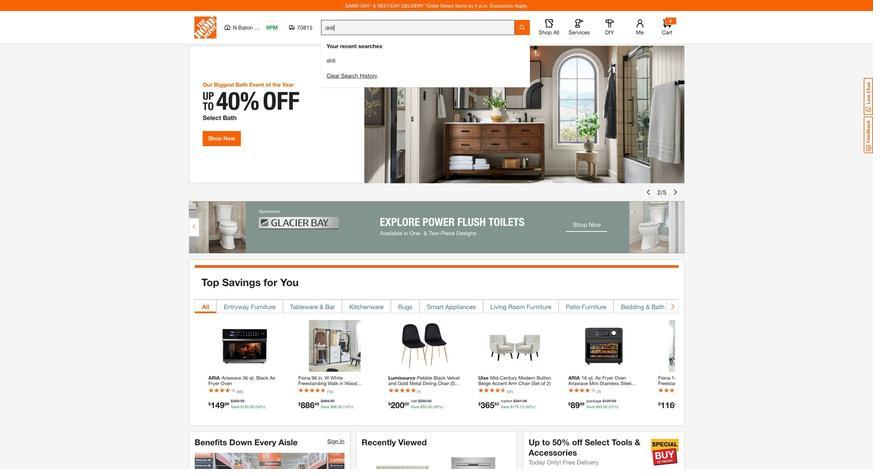 Task type: vqa. For each thing, say whether or not it's contained in the screenshot.
Seating
no



Task type: locate. For each thing, give the bounding box(es) containing it.
feedback link image
[[864, 116, 873, 153]]

live chat image
[[864, 78, 873, 115]]

pebble black velvet and gold metal dining chair (set of 2) image
[[399, 320, 451, 372]]

next slide image
[[673, 190, 678, 195]]

the home depot logo image
[[194, 17, 216, 39]]

classic biscuit beige upholstered dining accent bench with tufted back (53" w) image
[[370, 455, 435, 469]]

mid-century modern button beige accent arm chair (set of 2) image
[[489, 320, 541, 372]]

special buy logo image
[[651, 439, 679, 466]]



Task type: describe. For each thing, give the bounding box(es) containing it.
next arrow image
[[670, 303, 675, 310]]

24 in. fingerprint resistant stainless steel top control built-in tall tub dishwasher with dual power filtration, 47 dba image
[[441, 455, 506, 469]]

What can we help you find today? search field
[[325, 20, 514, 35]]

previous slide image
[[646, 190, 651, 195]]

fiona 96 in. w white freestanding walk in wood closet system with metal frame image
[[309, 320, 361, 372]]

16 qt. air fryer oven ariawave mini stainless steel with rotating rotisserie image
[[579, 320, 631, 372]]

ariawave 36 qt. black air fryer oven image
[[219, 320, 271, 372]]

sign in card banner image
[[195, 453, 344, 469]]

our biggest bath event of the year up to 40% off select bath image
[[189, 46, 684, 183]]

fiona 143 in. w white freestanding walk in wood closet system with metal frame image
[[669, 320, 721, 372]]



